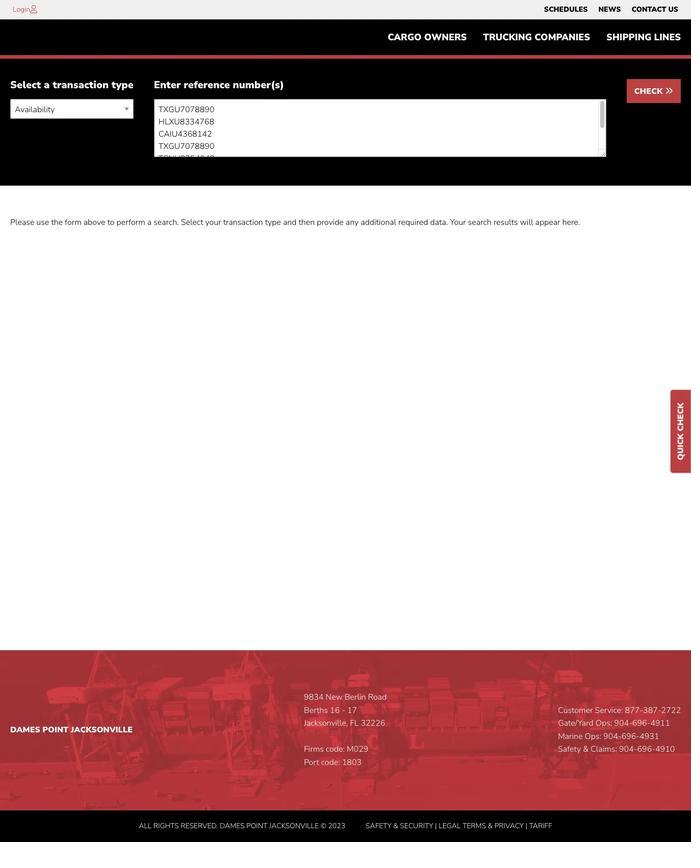 Task type: vqa. For each thing, say whether or not it's contained in the screenshot.
Contact Us link
yes



Task type: describe. For each thing, give the bounding box(es) containing it.
lines
[[654, 31, 681, 43]]

privacy
[[494, 821, 524, 831]]

new
[[326, 692, 343, 703]]

shipping lines link
[[598, 27, 689, 48]]

any
[[346, 217, 359, 228]]

1 vertical spatial ops:
[[585, 731, 601, 742]]

cargo owners
[[388, 31, 467, 43]]

trucking companies link
[[475, 27, 598, 48]]

0 vertical spatial code:
[[326, 744, 345, 755]]

1 vertical spatial type
[[265, 217, 281, 228]]

port
[[304, 757, 319, 768]]

safety inside customer service: 877-387-2722 gate/yard ops: 904-696-4911 marine ops: 904-696-4931 safety & claims: 904-696-4910
[[558, 744, 581, 755]]

1803
[[342, 757, 362, 768]]

please
[[10, 217, 34, 228]]

the
[[51, 217, 63, 228]]

tariff link
[[529, 821, 552, 831]]

1 horizontal spatial dames
[[220, 821, 245, 831]]

berlin
[[345, 692, 366, 703]]

0 horizontal spatial dames
[[10, 724, 40, 735]]

above
[[84, 217, 105, 228]]

here.
[[562, 217, 580, 228]]

tariff
[[529, 821, 552, 831]]

select a transaction type
[[10, 78, 134, 92]]

0 horizontal spatial select
[[10, 78, 41, 92]]

reserved.
[[181, 821, 218, 831]]

4910
[[655, 744, 675, 755]]

& inside customer service: 877-387-2722 gate/yard ops: 904-696-4911 marine ops: 904-696-4931 safety & claims: 904-696-4910
[[583, 744, 589, 755]]

use
[[36, 217, 49, 228]]

2 vertical spatial 696-
[[637, 744, 655, 755]]

rights
[[153, 821, 179, 831]]

cargo owners link
[[380, 27, 475, 48]]

1 vertical spatial code:
[[321, 757, 340, 768]]

shipping lines
[[606, 31, 681, 43]]

2023
[[328, 821, 345, 831]]

please use the form above to perform a search. select your transaction type and then provide any additional required data. your search results will appear here.
[[10, 217, 580, 228]]

2 vertical spatial 904-
[[619, 744, 637, 755]]

1 vertical spatial check
[[675, 402, 686, 431]]

berths
[[304, 705, 328, 716]]

-
[[342, 705, 345, 716]]

your
[[205, 217, 221, 228]]

schedules
[[544, 5, 588, 14]]

877-
[[625, 705, 643, 716]]

and
[[283, 217, 297, 228]]

0 horizontal spatial safety
[[366, 821, 392, 831]]

32226
[[361, 718, 385, 729]]

jacksonville,
[[304, 718, 348, 729]]

dames point jacksonville
[[10, 724, 133, 735]]

1 horizontal spatial jacksonville
[[269, 821, 319, 831]]

login
[[13, 5, 30, 14]]

owners
[[424, 31, 467, 43]]

9834 new berlin road berths 16 - 17 jacksonville, fl 32226
[[304, 692, 387, 729]]

then
[[299, 217, 315, 228]]

additional
[[361, 217, 396, 228]]

safety & security | legal terms & privacy | tariff
[[366, 821, 552, 831]]

customer
[[558, 705, 593, 716]]

4911
[[650, 718, 670, 729]]

search
[[468, 217, 491, 228]]

1 horizontal spatial select
[[181, 217, 203, 228]]

claims:
[[591, 744, 617, 755]]

provide
[[317, 217, 344, 228]]

trucking companies
[[483, 31, 590, 43]]

us
[[668, 5, 678, 14]]

check button
[[627, 79, 681, 103]]

quick check
[[675, 402, 686, 460]]

road
[[368, 692, 387, 703]]

gate/yard
[[558, 718, 594, 729]]



Task type: locate. For each thing, give the bounding box(es) containing it.
fl
[[350, 718, 359, 729]]

ops: up claims:
[[585, 731, 601, 742]]

1 vertical spatial dames
[[220, 821, 245, 831]]

2 horizontal spatial &
[[583, 744, 589, 755]]

0 horizontal spatial point
[[42, 724, 69, 735]]

1 horizontal spatial a
[[147, 217, 152, 228]]

news link
[[598, 3, 621, 17]]

904- right claims:
[[619, 744, 637, 755]]

form
[[65, 217, 81, 228]]

9834
[[304, 692, 324, 703]]

©
[[321, 821, 326, 831]]

| left legal
[[435, 821, 437, 831]]

0 vertical spatial check
[[634, 86, 665, 97]]

safety & security link
[[366, 821, 433, 831]]

shipping
[[606, 31, 652, 43]]

type
[[112, 78, 134, 92], [265, 217, 281, 228]]

0 vertical spatial dames
[[10, 724, 40, 735]]

ops: down service:
[[596, 718, 612, 729]]

1 horizontal spatial transaction
[[223, 217, 263, 228]]

0 horizontal spatial &
[[393, 821, 398, 831]]

contact us link
[[632, 3, 678, 17]]

jacksonville
[[71, 724, 133, 735], [269, 821, 319, 831]]

transaction
[[53, 78, 109, 92], [223, 217, 263, 228]]

0 vertical spatial select
[[10, 78, 41, 92]]

login link
[[13, 5, 30, 14]]

1 vertical spatial menu bar
[[380, 27, 689, 48]]

& left claims:
[[583, 744, 589, 755]]

1 horizontal spatial check
[[675, 402, 686, 431]]

0 horizontal spatial jacksonville
[[71, 724, 133, 735]]

legal
[[439, 821, 461, 831]]

data.
[[430, 217, 448, 228]]

menu bar containing cargo owners
[[380, 27, 689, 48]]

legal terms & privacy link
[[439, 821, 524, 831]]

1 vertical spatial 904-
[[603, 731, 622, 742]]

0 vertical spatial menu bar
[[539, 3, 684, 17]]

904- down 877-
[[614, 718, 632, 729]]

enter reference number(s)
[[154, 78, 284, 92]]

menu bar down schedules link
[[380, 27, 689, 48]]

0 vertical spatial safety
[[558, 744, 581, 755]]

menu bar up shipping
[[539, 3, 684, 17]]

16
[[330, 705, 340, 716]]

1 vertical spatial select
[[181, 217, 203, 228]]

enter
[[154, 78, 181, 92]]

1 vertical spatial jacksonville
[[269, 821, 319, 831]]

m029
[[347, 744, 368, 755]]

0 horizontal spatial a
[[44, 78, 50, 92]]

1 horizontal spatial point
[[246, 821, 267, 831]]

0 horizontal spatial type
[[112, 78, 134, 92]]

1 vertical spatial safety
[[366, 821, 392, 831]]

0 vertical spatial point
[[42, 724, 69, 735]]

1 horizontal spatial &
[[488, 821, 493, 831]]

reference
[[184, 78, 230, 92]]

type left enter
[[112, 78, 134, 92]]

387-
[[643, 705, 661, 716]]

|
[[435, 821, 437, 831], [526, 821, 527, 831]]

1 vertical spatial point
[[246, 821, 267, 831]]

firms
[[304, 744, 324, 755]]

perform
[[117, 217, 145, 228]]

all rights reserved. dames point jacksonville © 2023
[[139, 821, 345, 831]]

0 vertical spatial jacksonville
[[71, 724, 133, 735]]

point
[[42, 724, 69, 735], [246, 821, 267, 831]]

0 horizontal spatial check
[[634, 86, 665, 97]]

search.
[[154, 217, 179, 228]]

all
[[139, 821, 152, 831]]

user image
[[30, 5, 37, 13]]

code: up 1803
[[326, 744, 345, 755]]

dames
[[10, 724, 40, 735], [220, 821, 245, 831]]

1 vertical spatial a
[[147, 217, 152, 228]]

1 vertical spatial 696-
[[621, 731, 640, 742]]

904- up claims:
[[603, 731, 622, 742]]

2 | from the left
[[526, 821, 527, 831]]

customer service: 877-387-2722 gate/yard ops: 904-696-4911 marine ops: 904-696-4931 safety & claims: 904-696-4910
[[558, 705, 681, 755]]

trucking
[[483, 31, 532, 43]]

1 horizontal spatial safety
[[558, 744, 581, 755]]

news
[[598, 5, 621, 14]]

appear
[[535, 217, 560, 228]]

safety left security
[[366, 821, 392, 831]]

number(s)
[[233, 78, 284, 92]]

footer containing 9834 new berlin road
[[0, 650, 691, 842]]

0 horizontal spatial |
[[435, 821, 437, 831]]

1 horizontal spatial type
[[265, 217, 281, 228]]

1 vertical spatial transaction
[[223, 217, 263, 228]]

to
[[107, 217, 115, 228]]

terms
[[463, 821, 486, 831]]

angle double right image
[[665, 87, 673, 95]]

0 vertical spatial type
[[112, 78, 134, 92]]

0 vertical spatial ops:
[[596, 718, 612, 729]]

will
[[520, 217, 533, 228]]

Enter reference number(s) text field
[[154, 99, 606, 157]]

& left security
[[393, 821, 398, 831]]

select
[[10, 78, 41, 92], [181, 217, 203, 228]]

contact us
[[632, 5, 678, 14]]

service:
[[595, 705, 623, 716]]

0 vertical spatial 904-
[[614, 718, 632, 729]]

code:
[[326, 744, 345, 755], [321, 757, 340, 768]]

cargo
[[388, 31, 422, 43]]

696-
[[632, 718, 650, 729], [621, 731, 640, 742], [637, 744, 655, 755]]

marine
[[558, 731, 583, 742]]

your
[[450, 217, 466, 228]]

check inside button
[[634, 86, 665, 97]]

0 vertical spatial 696-
[[632, 718, 650, 729]]

quick
[[675, 433, 686, 460]]

code: right 'port'
[[321, 757, 340, 768]]

quick check link
[[671, 390, 691, 473]]

firms code:  m029 port code:  1803
[[304, 744, 368, 768]]

ops:
[[596, 718, 612, 729], [585, 731, 601, 742]]

17
[[347, 705, 357, 716]]

results
[[494, 217, 518, 228]]

0 vertical spatial transaction
[[53, 78, 109, 92]]

1 horizontal spatial |
[[526, 821, 527, 831]]

2722
[[661, 705, 681, 716]]

type left and
[[265, 217, 281, 228]]

4931
[[640, 731, 659, 742]]

904-
[[614, 718, 632, 729], [603, 731, 622, 742], [619, 744, 637, 755]]

contact
[[632, 5, 666, 14]]

0 vertical spatial a
[[44, 78, 50, 92]]

menu bar
[[539, 3, 684, 17], [380, 27, 689, 48]]

& right terms
[[488, 821, 493, 831]]

companies
[[535, 31, 590, 43]]

menu bar containing schedules
[[539, 3, 684, 17]]

required
[[398, 217, 428, 228]]

safety down marine
[[558, 744, 581, 755]]

| left tariff link
[[526, 821, 527, 831]]

0 horizontal spatial transaction
[[53, 78, 109, 92]]

security
[[400, 821, 433, 831]]

a
[[44, 78, 50, 92], [147, 217, 152, 228]]

schedules link
[[544, 3, 588, 17]]

footer
[[0, 650, 691, 842]]

1 | from the left
[[435, 821, 437, 831]]



